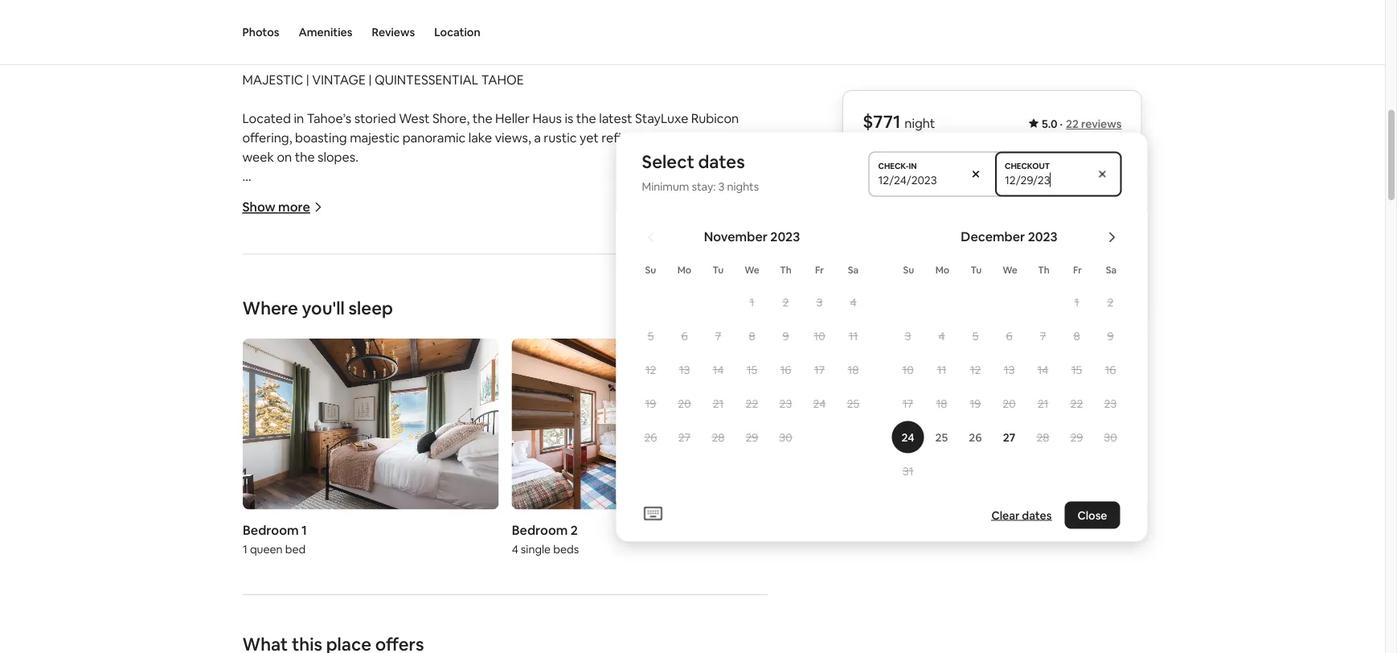 Task type: locate. For each thing, give the bounding box(es) containing it.
24 button left guests.
[[803, 387, 837, 419]]

0 vertical spatial 11
[[849, 329, 858, 343]]

27 button down appointments
[[668, 421, 702, 453]]

26 down modern on the left bottom of page
[[645, 430, 658, 444]]

2 26 from the left
[[970, 430, 983, 444]]

day down stunning
[[288, 438, 309, 455]]

allowing
[[364, 419, 413, 435]]

of
[[327, 400, 340, 416], [343, 515, 355, 532]]

0 horizontal spatial 15 button
[[736, 354, 769, 386]]

11 for leftmost 11 button
[[849, 329, 858, 343]]

7 for first 7 button from right
[[1041, 329, 1047, 343]]

1 2023 from the left
[[771, 228, 801, 245]]

2 14 button from the left
[[1027, 354, 1061, 386]]

0 horizontal spatial 18
[[848, 362, 859, 377]]

2 th from the left
[[1039, 263, 1050, 276]]

1 horizontal spatial 19
[[970, 396, 982, 411]]

0 horizontal spatial that
[[446, 535, 471, 551]]

4 button up the fee.
[[925, 320, 959, 352]]

1 vertical spatial day
[[288, 438, 309, 455]]

heller
[[496, 110, 530, 126], [534, 380, 568, 397], [268, 554, 302, 570]]

1 27 button from the left
[[668, 421, 702, 453]]

1 vertical spatial heller
[[534, 380, 568, 397]]

rubicon inside the a home for all seasons, and retaining its gorgeous redwood post and beam architecture and soaring granite fireplace, this cozy but spacious mountain lodge is the perfect basecamp for all of your tahoe adventures. enjoy panoramic views from rubicon peak to mt rose, and sapphire blue waters that appear to be so close you could almost reach it. the heller haus is perched atop a vista that allows for a truly four season tahoe experience.
[[667, 515, 714, 532]]

2 29 button from the left
[[1061, 421, 1094, 453]]

26 down fee
[[970, 430, 983, 444]]

0 horizontal spatial panoramic
[[403, 129, 466, 146]]

18 down the fee.
[[937, 396, 948, 411]]

0 horizontal spatial 12 button
[[634, 354, 668, 386]]

19 down fee
[[970, 396, 982, 411]]

haus for is
[[533, 110, 562, 126]]

0 horizontal spatial heller
[[268, 554, 302, 570]]

the left the fee.
[[905, 368, 925, 385]]

bathrooms
[[260, 245, 325, 262]]

2 28 from the left
[[1037, 430, 1050, 444]]

0 horizontal spatial service
[[883, 352, 927, 369]]

1 | from the left
[[306, 71, 309, 88]]

dates inside button
[[1023, 508, 1052, 522]]

24 button up 31 button
[[892, 421, 925, 453]]

3 inside - panoramic lake view ~ 3000 sq ft luxury lodge - 5 bedrooms, 1 king, 3 queens, 4 twins bunks, (sleeps up to 12) - 4 bathrooms
[[367, 226, 375, 242]]

0 horizontal spatial 25
[[848, 396, 860, 411]]

atop
[[402, 554, 429, 570]]

23
[[780, 396, 793, 411], [1105, 396, 1118, 411]]

2 for december 2023
[[1108, 295, 1114, 309]]

3 button
[[803, 286, 837, 318], [892, 320, 925, 352]]

1 horizontal spatial 7
[[1041, 329, 1047, 343]]

0 horizontal spatial sa
[[848, 263, 859, 276]]

30 right or
[[780, 430, 793, 444]]

double the fun, double the beds, and double the memories made in this cozy kids' room! image
[[512, 338, 768, 509], [512, 338, 768, 509]]

1 horizontal spatial that
[[472, 554, 497, 570]]

lake inside - panoramic lake view ~ 3000 sq ft luxury lodge - 5 bedrooms, 1 king, 3 queens, 4 twins bunks, (sleeps up to 12) - 4 bathrooms
[[315, 187, 339, 204]]

12)
[[593, 226, 610, 242]]

13
[[679, 362, 690, 377], [1004, 362, 1015, 377]]

to left 'enjoy'
[[692, 129, 705, 146]]

1 button for december 2023
[[1061, 286, 1094, 318]]

ski
[[250, 322, 267, 339]]

enjoy
[[708, 129, 740, 146]]

1 vertical spatial rubicon
[[667, 515, 714, 532]]

wifi
[[363, 303, 389, 319]]

21
[[713, 396, 724, 411], [1038, 396, 1049, 411]]

1 horizontal spatial in
[[463, 380, 473, 397]]

to up modern on the left bottom of page
[[649, 380, 661, 397]]

2023 right november
[[771, 228, 801, 245]]

0 horizontal spatial 4 button
[[837, 286, 871, 318]]

night
[[905, 115, 936, 132]]

0 horizontal spatial dates
[[699, 150, 745, 173]]

1 20 from the left
[[678, 396, 691, 411]]

29 button
[[736, 421, 769, 453], [1061, 421, 1094, 453]]

setting
[[647, 129, 689, 146]]

28 button down appointments
[[702, 421, 736, 453]]

in inside located in tahoe's storied west shore, the heller haus is the latest stayluxe rubicon offering, boasting majestic panoramic lake views, a rustic yet refined setting to enjoy a week on the slopes.
[[294, 110, 304, 126]]

16 for first '16' button from left
[[781, 362, 792, 377]]

photos
[[243, 25, 279, 39]]

tahoe
[[664, 380, 700, 397], [387, 515, 423, 532], [670, 554, 706, 570]]

0 vertical spatial 18 button
[[837, 354, 871, 386]]

a
[[534, 129, 541, 146], [742, 129, 749, 146], [343, 400, 350, 416], [746, 419, 753, 435], [432, 554, 439, 570], [559, 554, 566, 570]]

renovated
[[320, 380, 381, 397]]

1 horizontal spatial 6
[[1007, 329, 1013, 343]]

2 28 button from the left
[[1027, 421, 1061, 453]]

to inside - panoramic lake view ~ 3000 sq ft luxury lodge - 5 bedrooms, 1 king, 3 queens, 4 twins bunks, (sleeps up to 12) - 4 bathrooms
[[577, 226, 590, 242]]

2 8 button from the left
[[1061, 320, 1094, 352]]

1 horizontal spatial we
[[1003, 263, 1018, 276]]

1 horizontal spatial is
[[565, 110, 574, 126]]

a left vista at the left of page
[[432, 554, 439, 570]]

1 13 button from the left
[[668, 354, 702, 386]]

2 1 button from the left
[[1061, 286, 1094, 318]]

refined inside located in tahoe's storied west shore, the heller haus is the latest stayluxe rubicon offering, boasting majestic panoramic lake views, a rustic yet refined setting to enjoy a week on the slopes.
[[602, 129, 644, 146]]

in inside the thoughtfully renovated and restored in 2023, the heller haus returns to tahoe with the rich character of a classic alpine lodge, while delivering refined modern appointments and stunning design allowing you to unwind after an exhilarating day on the slopes, or a an epic day out on the lake.
[[463, 380, 473, 397]]

1 horizontal spatial 12 button
[[959, 354, 993, 386]]

4
[[429, 226, 436, 242], [250, 245, 258, 262], [851, 295, 857, 309], [939, 329, 946, 343], [512, 541, 518, 556]]

28 down the their
[[1037, 430, 1050, 444]]

1 19 button from the left
[[634, 387, 668, 419]]

1 horizontal spatial 21 button
[[1027, 387, 1061, 419]]

1 12 from the left
[[646, 362, 657, 377]]

lake left views,
[[469, 129, 492, 146]]

is down the sapphire at left
[[337, 554, 346, 570]]

2 button for december 2023
[[1094, 286, 1128, 318]]

2 13 from the left
[[1004, 362, 1015, 377]]

for up soaring at bottom left
[[291, 477, 309, 493]]

28
[[712, 430, 725, 444], [1037, 430, 1050, 444]]

2 we from the left
[[1003, 263, 1018, 276]]

1 6 button from the left
[[668, 320, 702, 352]]

20 button left the with
[[668, 387, 702, 419]]

1 horizontal spatial heller
[[496, 110, 530, 126]]

2 horizontal spatial 5
[[973, 329, 979, 343]]

bedroom inside bedroom 1 1 queen bed
[[243, 522, 299, 538]]

bedroom inside bedroom 2 4 single beds
[[512, 522, 568, 538]]

1 28 from the left
[[712, 430, 725, 444]]

1 button
[[736, 286, 769, 318], [1061, 286, 1094, 318]]

1 horizontal spatial 21
[[1038, 396, 1049, 411]]

1 button down november 2023
[[736, 286, 769, 318]]

haus inside located in tahoe's storied west shore, the heller haus is the latest stayluxe rubicon offering, boasting majestic panoramic lake views, a rustic yet refined setting to enjoy a week on the slopes.
[[533, 110, 562, 126]]

0 horizontal spatial 24 button
[[803, 387, 837, 419]]

1 28 button from the left
[[702, 421, 736, 453]]

2 5 button from the left
[[959, 320, 993, 352]]

0 vertical spatial is
[[565, 110, 574, 126]]

rich
[[243, 400, 265, 416]]

the down beam
[[656, 496, 676, 513]]

2 7 from the left
[[1041, 329, 1047, 343]]

2 19 from the left
[[970, 396, 982, 411]]

0 horizontal spatial fr
[[816, 263, 824, 276]]

7 up the with
[[716, 329, 722, 343]]

0 horizontal spatial 12
[[646, 362, 657, 377]]

1 horizontal spatial 30
[[1105, 430, 1118, 444]]

25 button left 'report'
[[925, 421, 959, 453]]

1 vertical spatial 17
[[903, 396, 914, 411]]

guests.
[[863, 384, 906, 401]]

2 inside bedroom 2 4 single beds
[[570, 522, 578, 538]]

spacious
[[495, 496, 546, 513]]

2 21 from the left
[[1038, 396, 1049, 411]]

1 26 button from the left
[[634, 421, 668, 453]]

2 29 from the left
[[1071, 430, 1084, 444]]

heller inside located in tahoe's storied west shore, the heller haus is the latest stayluxe rubicon offering, boasting majestic panoramic lake views, a rustic yet refined setting to enjoy a week on the slopes.
[[496, 110, 530, 126]]

an left epic
[[243, 438, 257, 455]]

0 horizontal spatial 6 button
[[668, 320, 702, 352]]

2 20 from the left
[[1003, 396, 1016, 411]]

2 20 button from the left
[[993, 387, 1027, 419]]

heller up delivering
[[534, 380, 568, 397]]

1 th from the left
[[780, 263, 792, 276]]

19 button left slopes,
[[634, 387, 668, 419]]

1 tu from the left
[[713, 263, 724, 276]]

1 15 from the left
[[747, 362, 758, 377]]

1 - from the top
[[243, 187, 247, 204]]

30 button
[[769, 421, 803, 453], [1094, 421, 1128, 453]]

0 horizontal spatial 22 button
[[736, 387, 769, 419]]

1 vertical spatial all
[[327, 515, 340, 532]]

1 horizontal spatial 19 button
[[959, 387, 993, 419]]

0 vertical spatial this
[[998, 440, 1018, 455]]

1 horizontal spatial 23
[[1105, 396, 1118, 411]]

tahoe up blue
[[387, 515, 423, 532]]

in up boasting
[[294, 110, 304, 126]]

gorgeous
[[477, 477, 534, 493]]

granite
[[314, 496, 356, 513]]

1 2 button from the left
[[769, 286, 803, 318]]

7 button up the with
[[702, 320, 736, 352]]

17 for the left 17 button
[[815, 362, 825, 377]]

an
[[533, 419, 547, 435], [243, 438, 257, 455]]

0 vertical spatial haus
[[533, 110, 562, 126]]

0 horizontal spatial tu
[[713, 263, 724, 276]]

stayluxe
[[635, 110, 689, 126]]

0 horizontal spatial bedroom
[[243, 522, 299, 538]]

haus inside the thoughtfully renovated and restored in 2023, the heller haus returns to tahoe with the rich character of a classic alpine lodge, while delivering refined modern appointments and stunning design allowing you to unwind after an exhilarating day on the slopes, or a an epic day out on the lake.
[[571, 380, 600, 397]]

20 up slopes,
[[678, 396, 691, 411]]

29
[[746, 430, 759, 444], [1071, 430, 1084, 444]]

the inside traci and benjamin covers the service fee for their guests.
[[905, 368, 925, 385]]

2 15 button from the left
[[1061, 354, 1094, 386]]

4 inside bedroom 2 4 single beds
[[512, 541, 518, 556]]

panoramic inside the a home for all seasons, and retaining its gorgeous redwood post and beam architecture and soaring granite fireplace, this cozy but spacious mountain lodge is the perfect basecamp for all of your tahoe adventures. enjoy panoramic views from rubicon peak to mt rose, and sapphire blue waters that appear to be so close you could almost reach it. the heller haus is perched atop a vista that allows for a truly four season tahoe experience.
[[533, 515, 596, 532]]

13 left the their
[[1004, 362, 1015, 377]]

that down appear
[[472, 554, 497, 570]]

1 26 from the left
[[645, 430, 658, 444]]

1 19 from the left
[[646, 396, 657, 411]]

15 button
[[736, 354, 769, 386], [1061, 354, 1094, 386]]

waters
[[403, 535, 443, 551]]

2
[[783, 295, 789, 309], [1108, 295, 1114, 309], [570, 522, 578, 538]]

11 button left fee
[[925, 354, 959, 386]]

23 button
[[769, 387, 803, 419], [1094, 387, 1128, 419]]

2 horizontal spatial haus
[[571, 380, 600, 397]]

1 horizontal spatial 25
[[936, 430, 949, 444]]

0 horizontal spatial mo
[[678, 263, 692, 276]]

majestic
[[350, 129, 400, 146]]

dates inside select dates minimum stay: 3 nights
[[699, 150, 745, 173]]

0 vertical spatial 25 button
[[837, 387, 871, 419]]

0 horizontal spatial 13
[[679, 362, 690, 377]]

indulge in the serene beauty of lake tahoe from the comfort of our modern rustic bedroom, thoughtfully designed to provide a refined mountain escape and elevate your stay. image
[[243, 338, 499, 509], [243, 338, 499, 509]]

0 horizontal spatial haus
[[305, 554, 335, 570]]

0 horizontal spatial 9 button
[[769, 320, 803, 352]]

2 23 from the left
[[1105, 396, 1118, 411]]

1 vertical spatial 3 button
[[892, 320, 925, 352]]

0 horizontal spatial 5 button
[[634, 320, 668, 352]]

we down december 2023
[[1003, 263, 1018, 276]]

6 button up and
[[993, 320, 1027, 352]]

1 14 button from the left
[[702, 354, 736, 386]]

2 16 button from the left
[[1094, 354, 1128, 386]]

2 13 button from the left
[[993, 354, 1027, 386]]

1 7 from the left
[[716, 329, 722, 343]]

traci
[[959, 352, 988, 369]]

1 12 button from the left
[[634, 354, 668, 386]]

retaining
[[405, 477, 457, 493]]

heller inside the thoughtfully renovated and restored in 2023, the heller haus returns to tahoe with the rich character of a classic alpine lodge, while delivering refined modern appointments and stunning design allowing you to unwind after an exhilarating day on the slopes, or a an epic day out on the lake.
[[534, 380, 568, 397]]

1 21 from the left
[[713, 396, 724, 411]]

2 8 from the left
[[1074, 329, 1081, 343]]

report this listing
[[959, 440, 1052, 455]]

5 for 2nd 5 button from right
[[648, 329, 654, 343]]

17 down no service fee.
[[903, 396, 914, 411]]

10 button
[[803, 320, 837, 352], [892, 354, 925, 386]]

1 horizontal spatial 14 button
[[1027, 354, 1061, 386]]

26
[[645, 430, 658, 444], [970, 430, 983, 444]]

service right 'no' on the right bottom of the page
[[883, 352, 927, 369]]

0 horizontal spatial 6
[[682, 329, 688, 343]]

reach
[[706, 535, 739, 551]]

11 button up 'no' on the right bottom of the page
[[837, 320, 871, 352]]

th down december 2023
[[1039, 263, 1050, 276]]

0 vertical spatial an
[[533, 419, 547, 435]]

1 14 from the left
[[713, 362, 724, 377]]

on down offering,
[[277, 149, 292, 165]]

panoramic inside located in tahoe's storied west shore, the heller haus is the latest stayluxe rubicon offering, boasting majestic panoramic lake views, a rustic yet refined setting to enjoy a week on the slopes.
[[403, 129, 466, 146]]

sa
[[848, 263, 859, 276], [1107, 263, 1117, 276]]

17 button left 'no' on the right bottom of the page
[[803, 354, 837, 386]]

where you'll sleep region
[[236, 293, 774, 562]]

0 horizontal spatial 28 button
[[702, 421, 736, 453]]

22 right ·
[[1067, 117, 1079, 131]]

28 button down the their
[[1027, 421, 1061, 453]]

bedroom up the single
[[512, 522, 568, 538]]

4 button
[[837, 286, 871, 318], [925, 320, 959, 352]]

Add date text field
[[879, 173, 957, 187]]

20 down the their
[[1003, 396, 1016, 411]]

we down november 2023
[[745, 263, 760, 276]]

22 button right the with
[[736, 387, 769, 419]]

2 27 from the left
[[1004, 430, 1016, 444]]

- granite hearth and wood burning fireplace - fast starlink mesh wifi - ski storage and pantry
[[243, 284, 501, 339]]

12
[[646, 362, 657, 377], [971, 362, 982, 377]]

1 16 from the left
[[781, 362, 792, 377]]

9 for 2nd '9' button from the left
[[1108, 329, 1114, 343]]

date
[[1027, 173, 1051, 187]]

1 horizontal spatial 7 button
[[1027, 320, 1061, 352]]

service left fee
[[928, 368, 970, 385]]

5 down ~
[[250, 226, 257, 242]]

24 up 31 button
[[902, 430, 915, 444]]

0 horizontal spatial lake
[[315, 187, 339, 204]]

1 23 button from the left
[[769, 387, 803, 419]]

16 button
[[769, 354, 803, 386], [1094, 354, 1128, 386]]

27
[[679, 430, 691, 444], [1004, 430, 1016, 444]]

of up the sapphire at left
[[343, 515, 355, 532]]

6 button up appointments
[[668, 320, 702, 352]]

tahoe up appointments
[[664, 380, 700, 397]]

6 - from the top
[[243, 322, 247, 339]]

1 1 button from the left
[[736, 286, 769, 318]]

19 button
[[634, 387, 668, 419], [959, 387, 993, 419]]

haus up exhilarating
[[571, 380, 600, 397]]

refined inside the thoughtfully renovated and restored in 2023, the heller haus returns to tahoe with the rich character of a classic alpine lodge, while delivering refined modern appointments and stunning design allowing you to unwind after an exhilarating day on the slopes, or a an epic day out on the lake.
[[566, 400, 608, 416]]

2 14 from the left
[[1038, 362, 1049, 377]]

on inside located in tahoe's storied west shore, the heller haus is the latest stayluxe rubicon offering, boasting majestic panoramic lake views, a rustic yet refined setting to enjoy a week on the slopes.
[[277, 149, 292, 165]]

29 button right slopes,
[[736, 421, 769, 453]]

day down modern on the left bottom of page
[[622, 419, 643, 435]]

1 horizontal spatial 30 button
[[1094, 421, 1128, 453]]

28 left or
[[712, 430, 725, 444]]

0 horizontal spatial of
[[327, 400, 340, 416]]

22 button
[[736, 387, 769, 419], [1061, 387, 1094, 419]]

1 vertical spatial haus
[[571, 380, 600, 397]]

1 horizontal spatial 29
[[1071, 430, 1084, 444]]

30
[[780, 430, 793, 444], [1105, 430, 1118, 444]]

2 9 button from the left
[[1094, 320, 1128, 352]]

1 horizontal spatial 1 button
[[1061, 286, 1094, 318]]

in left 2023,
[[463, 380, 473, 397]]

7 button up benjamin
[[1027, 320, 1061, 352]]

0 vertical spatial on
[[277, 149, 292, 165]]

2 19 button from the left
[[959, 387, 993, 419]]

heller up views,
[[496, 110, 530, 126]]

16
[[781, 362, 792, 377], [1106, 362, 1117, 377]]

refined
[[602, 129, 644, 146], [566, 400, 608, 416]]

3 inside select dates minimum stay: 3 nights
[[719, 179, 725, 193]]

0 horizontal spatial 11
[[849, 329, 858, 343]]

bedroom 2 4 single beds
[[512, 522, 579, 556]]

15 button right the with
[[736, 354, 769, 386]]

show
[[243, 199, 276, 215]]

lake inside located in tahoe's storied west shore, the heller haus is the latest stayluxe rubicon offering, boasting majestic panoramic lake views, a rustic yet refined setting to enjoy a week on the slopes.
[[469, 129, 492, 146]]

2 vertical spatial haus
[[305, 554, 335, 570]]

19 left appointments
[[646, 396, 657, 411]]

0 horizontal spatial 29
[[746, 430, 759, 444]]

0 horizontal spatial 16
[[781, 362, 792, 377]]

1 horizontal spatial 9 button
[[1094, 320, 1128, 352]]

1 horizontal spatial panoramic
[[533, 515, 596, 532]]

2 2 button from the left
[[1094, 286, 1128, 318]]

bedroom
[[243, 522, 299, 538], [512, 522, 568, 538]]

rubicon up 'enjoy'
[[692, 110, 739, 126]]

1 9 from the left
[[783, 329, 790, 343]]

16 button right benjamin
[[1094, 354, 1128, 386]]

20 button down the their
[[993, 387, 1027, 419]]

1 horizontal spatial 24
[[902, 430, 915, 444]]

0 horizontal spatial you
[[415, 419, 437, 435]]

covers
[[863, 368, 902, 385]]

0 horizontal spatial 21 button
[[702, 387, 736, 419]]

is up from
[[645, 496, 654, 513]]

a down so
[[559, 554, 566, 570]]

2023 for november 2023
[[771, 228, 801, 245]]

a down renovated
[[343, 400, 350, 416]]

th down november 2023
[[780, 263, 792, 276]]

18
[[848, 362, 859, 377], [937, 396, 948, 411]]

haus
[[533, 110, 562, 126], [571, 380, 600, 397], [305, 554, 335, 570]]

dates down 'enjoy'
[[699, 150, 745, 173]]

13 button left the with
[[668, 354, 702, 386]]

1 vertical spatial dates
[[1023, 508, 1052, 522]]

to down lodge,
[[440, 419, 453, 435]]

·
[[1061, 117, 1063, 131]]

you down alpine
[[415, 419, 437, 435]]

0 horizontal spatial 2 button
[[769, 286, 803, 318]]

2 vertical spatial is
[[337, 554, 346, 570]]

13 up appointments
[[679, 362, 690, 377]]

1 horizontal spatial lake
[[469, 129, 492, 146]]

3 - from the top
[[243, 245, 247, 262]]

29 button right listing
[[1061, 421, 1094, 453]]

wood
[[365, 284, 398, 300]]

1 horizontal spatial 5 button
[[959, 320, 993, 352]]

0 horizontal spatial 2023
[[771, 228, 801, 245]]

so
[[552, 535, 566, 551]]

this left listing
[[998, 440, 1018, 455]]

19 for second 19 button from right
[[646, 396, 657, 411]]

your
[[358, 515, 384, 532]]

6 up appointments
[[682, 329, 688, 343]]

2 2023 from the left
[[1029, 228, 1058, 245]]

we
[[745, 263, 760, 276], [1003, 263, 1018, 276]]

1 horizontal spatial 16 button
[[1094, 354, 1128, 386]]

0 vertical spatial all
[[311, 477, 324, 493]]

1 29 from the left
[[746, 430, 759, 444]]

king,
[[335, 226, 365, 242]]

1 we from the left
[[745, 263, 760, 276]]

28 button
[[702, 421, 736, 453], [1027, 421, 1061, 453]]

where you'll sleep
[[243, 297, 393, 320]]

haus down the sapphire at left
[[305, 554, 335, 570]]

heller inside the a home for all seasons, and retaining its gorgeous redwood post and beam architecture and soaring granite fireplace, this cozy but spacious mountain lodge is the perfect basecamp for all of your tahoe adventures. enjoy panoramic views from rubicon peak to mt rose, and sapphire blue waters that appear to be so close you could almost reach it. the heller haus is perched atop a vista that allows for a truly four season tahoe experience.
[[268, 554, 302, 570]]

18 left 'no' on the right bottom of the page
[[848, 362, 859, 377]]

0 horizontal spatial 26
[[645, 430, 658, 444]]

tu
[[713, 263, 724, 276], [971, 263, 982, 276]]

27 for 1st '27' button from the right
[[1004, 430, 1016, 444]]

hearth
[[297, 284, 337, 300]]

1 horizontal spatial 2 button
[[1094, 286, 1128, 318]]

1 horizontal spatial service
[[928, 368, 970, 385]]

views,
[[495, 129, 531, 146]]

2 16 from the left
[[1106, 362, 1117, 377]]

on
[[277, 149, 292, 165], [646, 419, 661, 435], [335, 438, 350, 455]]

to
[[692, 129, 705, 146], [577, 226, 590, 242], [649, 380, 661, 397], [440, 419, 453, 435], [749, 515, 762, 532], [518, 535, 531, 551]]

1 22 button from the left
[[736, 387, 769, 419]]

1 13 from the left
[[679, 362, 690, 377]]

24
[[814, 396, 826, 411], [902, 430, 915, 444]]

0 horizontal spatial 16 button
[[769, 354, 803, 386]]

basecamp
[[243, 515, 304, 532]]

fr
[[816, 263, 824, 276], [1074, 263, 1083, 276]]

1 inside - panoramic lake view ~ 3000 sq ft luxury lodge - 5 bedrooms, 1 king, 3 queens, 4 twins bunks, (sleeps up to 12) - 4 bathrooms
[[327, 226, 332, 242]]

classic
[[352, 400, 391, 416]]

30 right listing
[[1105, 430, 1118, 444]]

1 16 button from the left
[[769, 354, 803, 386]]

fast
[[250, 303, 275, 319]]

1 horizontal spatial 11 button
[[925, 354, 959, 386]]

you down the views
[[602, 535, 624, 551]]

5 up traci
[[973, 329, 979, 343]]

0 horizontal spatial 27 button
[[668, 421, 702, 453]]

MM/DD/YYYY text field
[[1005, 173, 1084, 187]]

30 for first 30 button from the right
[[1105, 430, 1118, 444]]

1 30 from the left
[[780, 430, 793, 444]]

on down modern on the left bottom of page
[[646, 419, 661, 435]]

2 12 button from the left
[[959, 354, 993, 386]]

15 button right the their
[[1061, 354, 1094, 386]]

3000
[[253, 206, 284, 223]]

0 horizontal spatial 7 button
[[702, 320, 736, 352]]

tahoe down almost
[[670, 554, 706, 570]]

and up mesh
[[339, 284, 362, 300]]

tu down december
[[971, 263, 982, 276]]

2 6 button from the left
[[993, 320, 1027, 352]]

0 horizontal spatial 20 button
[[668, 387, 702, 419]]

29 for second 29 "button"
[[1071, 430, 1084, 444]]

starlink
[[278, 303, 325, 319]]

refined for delivering
[[566, 400, 608, 416]]

13 button
[[668, 354, 702, 386], [993, 354, 1027, 386]]

2 9 from the left
[[1108, 329, 1114, 343]]

the down boasting
[[295, 149, 315, 165]]

2 bedroom from the left
[[512, 522, 568, 538]]

1 27 from the left
[[679, 430, 691, 444]]

20
[[678, 396, 691, 411], [1003, 396, 1016, 411]]

1 button for november 2023
[[736, 286, 769, 318]]

0 vertical spatial rubicon
[[692, 110, 739, 126]]

21 for 1st 21 button from the left
[[713, 396, 724, 411]]

1 horizontal spatial 5
[[648, 329, 654, 343]]

1 20 button from the left
[[668, 387, 702, 419]]

2 26 button from the left
[[959, 421, 993, 453]]

1 horizontal spatial 10
[[903, 362, 914, 377]]

2 30 from the left
[[1105, 430, 1118, 444]]

1 vertical spatial you
[[602, 535, 624, 551]]

0 horizontal spatial 23
[[780, 396, 793, 411]]

1 30 button from the left
[[769, 421, 803, 453]]



Task type: describe. For each thing, give the bounding box(es) containing it.
close
[[569, 535, 600, 551]]

0 horizontal spatial all
[[311, 477, 324, 493]]

1 7 button from the left
[[702, 320, 736, 352]]

adventures.
[[426, 515, 496, 532]]

check availability
[[940, 265, 1046, 282]]

calendar application
[[617, 211, 1398, 502]]

1 23 from the left
[[780, 396, 793, 411]]

1 8 button from the left
[[736, 320, 769, 352]]

the up yet
[[577, 110, 597, 126]]

1 vertical spatial 24 button
[[892, 421, 925, 453]]

2 30 button from the left
[[1094, 421, 1128, 453]]

beds
[[553, 541, 579, 556]]

its
[[460, 477, 474, 493]]

(sleeps
[[515, 226, 557, 242]]

30 for 2nd 30 button from the right
[[780, 430, 793, 444]]

1 vertical spatial 17 button
[[892, 387, 925, 419]]

more
[[278, 199, 310, 215]]

four
[[598, 554, 623, 570]]

traci and benjamin covers the service fee for their guests.
[[863, 352, 1072, 401]]

report
[[959, 440, 996, 455]]

16 for first '16' button from right
[[1106, 362, 1117, 377]]

to left be
[[518, 535, 531, 551]]

29 for second 29 "button" from the right
[[746, 430, 759, 444]]

2 | from the left
[[369, 71, 372, 88]]

bedroom for bedroom 2
[[512, 522, 568, 538]]

bedrooms,
[[260, 226, 324, 242]]

of inside the thoughtfully renovated and restored in 2023, the heller haus returns to tahoe with the rich character of a classic alpine lodge, while delivering refined modern appointments and stunning design allowing you to unwind after an exhilarating day on the slopes, or a an epic day out on the lake.
[[327, 400, 340, 416]]

could
[[627, 535, 660, 551]]

show more
[[243, 199, 310, 215]]

27 for first '27' button from the left
[[679, 430, 691, 444]]

soaring
[[268, 496, 311, 513]]

for down the granite
[[307, 515, 324, 532]]

1 horizontal spatial all
[[327, 515, 340, 532]]

1 su from the left
[[646, 263, 657, 276]]

2 fr from the left
[[1074, 263, 1083, 276]]

november 2023
[[704, 228, 801, 245]]

1 horizontal spatial 18
[[937, 396, 948, 411]]

lake.
[[376, 438, 402, 455]]

26 for second 26 button from right
[[645, 430, 658, 444]]

fee
[[973, 368, 993, 385]]

1 vertical spatial 11 button
[[925, 354, 959, 386]]

22 down benjamin
[[1071, 396, 1084, 411]]

out
[[312, 438, 332, 455]]

2 sa from the left
[[1107, 263, 1117, 276]]

1 6 from the left
[[682, 329, 688, 343]]

peak
[[717, 515, 746, 532]]

2 button for november 2023
[[769, 286, 803, 318]]

0 vertical spatial 10
[[814, 329, 826, 343]]

0 horizontal spatial 11 button
[[837, 320, 871, 352]]

seasons,
[[327, 477, 377, 493]]

1 vertical spatial 25
[[936, 430, 949, 444]]

and down you'll
[[318, 322, 340, 339]]

0 horizontal spatial 3 button
[[803, 286, 837, 318]]

2 21 button from the left
[[1027, 387, 1061, 419]]

a
[[243, 477, 252, 493]]

dates for clear
[[1023, 508, 1052, 522]]

their
[[1015, 368, 1043, 385]]

you'll
[[302, 297, 345, 320]]

1 vertical spatial 10 button
[[892, 354, 925, 386]]

the left slopes,
[[664, 419, 684, 435]]

rubicon inside located in tahoe's storied west shore, the heller haus is the latest stayluxe rubicon offering, boasting majestic panoramic lake views, a rustic yet refined setting to enjoy a week on the slopes.
[[692, 110, 739, 126]]

2 mo from the left
[[936, 263, 950, 276]]

lodge,
[[432, 400, 469, 416]]

1 vertical spatial on
[[646, 419, 661, 435]]

28 for first 28 button from right
[[1037, 430, 1050, 444]]

1 21 button from the left
[[702, 387, 736, 419]]

2 7 button from the left
[[1027, 320, 1061, 352]]

and up alpine
[[384, 380, 406, 397]]

with
[[703, 380, 729, 397]]

or
[[731, 419, 743, 435]]

close button
[[1065, 502, 1121, 529]]

minimum
[[642, 179, 690, 193]]

5 inside - panoramic lake view ~ 3000 sq ft luxury lodge - 5 bedrooms, 1 king, 3 queens, 4 twins bunks, (sleeps up to 12) - 4 bathrooms
[[250, 226, 257, 242]]

7 for first 7 button from the left
[[716, 329, 722, 343]]

availability
[[982, 265, 1046, 282]]

november
[[704, 228, 768, 245]]

mountain
[[549, 496, 605, 513]]

and up fireplace,
[[380, 477, 402, 493]]

1 15 button from the left
[[736, 354, 769, 386]]

28 for first 28 button from the left
[[712, 430, 725, 444]]

0 vertical spatial 24
[[814, 396, 826, 411]]

22 right the with
[[746, 396, 759, 411]]

you inside the thoughtfully renovated and restored in 2023, the heller haus returns to tahoe with the rich character of a classic alpine lodge, while delivering refined modern appointments and stunning design allowing you to unwind after an exhilarating day on the slopes, or a an epic day out on the lake.
[[415, 419, 437, 435]]

a left rustic
[[534, 129, 541, 146]]

the left the lake.
[[353, 438, 373, 455]]

benjamin
[[1018, 352, 1072, 369]]

tahoe inside the thoughtfully renovated and restored in 2023, the heller haus returns to tahoe with the rich character of a classic alpine lodge, while delivering refined modern appointments and stunning design allowing you to unwind after an exhilarating day on the slopes, or a an epic day out on the lake.
[[664, 380, 700, 397]]

2 15 from the left
[[1072, 362, 1083, 377]]

13 for 1st 13 button from right
[[1004, 362, 1015, 377]]

clear dates
[[992, 508, 1052, 522]]

2 horizontal spatial is
[[645, 496, 654, 513]]

refined for yet
[[602, 129, 644, 146]]

queen
[[250, 541, 282, 556]]

2 23 button from the left
[[1094, 387, 1128, 419]]

2 22 button from the left
[[1061, 387, 1094, 419]]

exhilarating
[[550, 419, 619, 435]]

lodge
[[358, 206, 396, 223]]

and right rose,
[[296, 535, 318, 551]]

2 su from the left
[[904, 263, 915, 276]]

lodge
[[608, 496, 642, 513]]

1 9 button from the left
[[769, 320, 803, 352]]

9 for second '9' button from the right
[[783, 329, 790, 343]]

a home for all seasons, and retaining its gorgeous redwood post and beam architecture and soaring granite fireplace, this cozy but spacious mountain lodge is the perfect basecamp for all of your tahoe adventures. enjoy panoramic views from rubicon peak to mt rose, and sapphire blue waters that appear to be so close you could almost reach it. the heller haus is perched atop a vista that allows for a truly four season tahoe experience.
[[243, 477, 765, 590]]

to up it.
[[749, 515, 762, 532]]

this inside the a home for all seasons, and retaining its gorgeous redwood post and beam architecture and soaring granite fireplace, this cozy but spacious mountain lodge is the perfect basecamp for all of your tahoe adventures. enjoy panoramic views from rubicon peak to mt rose, and sapphire blue waters that appear to be so close you could almost reach it. the heller haus is perched atop a vista that allows for a truly four season tahoe experience.
[[417, 496, 438, 513]]

truly
[[569, 554, 596, 570]]

add date
[[1003, 173, 1051, 187]]

2 27 button from the left
[[993, 421, 1027, 453]]

a right or
[[746, 419, 753, 435]]

pantry
[[343, 322, 382, 339]]

home
[[254, 477, 289, 493]]

nights
[[728, 179, 759, 193]]

5 for 2nd 5 button
[[973, 329, 979, 343]]

0 horizontal spatial day
[[288, 438, 309, 455]]

single
[[521, 541, 551, 556]]

modern
[[611, 400, 658, 416]]

redwood
[[536, 477, 590, 493]]

0 vertical spatial 10 button
[[803, 320, 837, 352]]

majestic | vintage | quintessential tahoe
[[243, 71, 524, 88]]

and down a at the left bottom
[[243, 496, 265, 513]]

1 29 button from the left
[[736, 421, 769, 453]]

check availability button
[[863, 255, 1122, 293]]

2 vertical spatial tahoe
[[670, 554, 706, 570]]

experience.
[[243, 573, 312, 590]]

sapphire
[[321, 535, 372, 551]]

1 vertical spatial 18 button
[[925, 387, 959, 419]]

the up delivering
[[511, 380, 531, 397]]

5.0 · 22 reviews
[[1042, 117, 1122, 131]]

amenities
[[299, 25, 353, 39]]

boasting
[[295, 129, 347, 146]]

enjoy
[[498, 515, 530, 532]]

12/24/2023
[[873, 173, 932, 187]]

and down the rich
[[243, 419, 265, 435]]

5 - from the top
[[243, 303, 247, 319]]

11 for bottommost 11 button
[[938, 362, 947, 377]]

0 vertical spatial that
[[446, 535, 471, 551]]

of inside the a home for all seasons, and retaining its gorgeous redwood post and beam architecture and soaring granite fireplace, this cozy but spacious mountain lodge is the perfect basecamp for all of your tahoe adventures. enjoy panoramic views from rubicon peak to mt rose, and sapphire blue waters that appear to be so close you could almost reach it. the heller haus is perched atop a vista that allows for a truly four season tahoe experience.
[[343, 515, 355, 532]]

haus for returns
[[571, 380, 600, 397]]

1 sa from the left
[[848, 263, 859, 276]]

tahoe
[[482, 71, 524, 88]]

bed
[[285, 541, 305, 556]]

post
[[593, 477, 620, 493]]

0 horizontal spatial is
[[337, 554, 346, 570]]

shore,
[[433, 110, 470, 126]]

amenities button
[[299, 0, 353, 64]]

a right 'enjoy'
[[742, 129, 749, 146]]

no
[[863, 352, 880, 369]]

17 for the bottom 17 button
[[903, 396, 914, 411]]

from
[[635, 515, 664, 532]]

2 for november 2023
[[783, 295, 789, 309]]

1 horizontal spatial on
[[335, 438, 350, 455]]

dates for select
[[699, 150, 745, 173]]

1 vertical spatial that
[[472, 554, 497, 570]]

slopes.
[[318, 149, 359, 165]]

week
[[243, 149, 274, 165]]

returns
[[603, 380, 646, 397]]

1 vertical spatial an
[[243, 438, 257, 455]]

west
[[399, 110, 430, 126]]

5.0
[[1042, 117, 1058, 131]]

1 horizontal spatial 25 button
[[925, 421, 959, 453]]

add
[[1003, 173, 1025, 187]]

the right shore,
[[473, 110, 493, 126]]

1 horizontal spatial an
[[533, 419, 547, 435]]

fireplace,
[[359, 496, 414, 513]]

haus inside the a home for all seasons, and retaining its gorgeous redwood post and beam architecture and soaring granite fireplace, this cozy but spacious mountain lodge is the perfect basecamp for all of your tahoe adventures. enjoy panoramic views from rubicon peak to mt rose, and sapphire blue waters that appear to be so close you could almost reach it. the heller haus is perched atop a vista that allows for a truly four season tahoe experience.
[[305, 554, 335, 570]]

1 5 button from the left
[[634, 320, 668, 352]]

check
[[940, 265, 979, 282]]

to inside located in tahoe's storied west shore, the heller haus is the latest stayluxe rubicon offering, boasting majestic panoramic lake views, a rustic yet refined setting to enjoy a week on the slopes.
[[692, 129, 705, 146]]

1 mo from the left
[[678, 263, 692, 276]]

2 tu from the left
[[971, 263, 982, 276]]

1 vertical spatial 4 button
[[925, 320, 959, 352]]

located in tahoe's storied west shore, the heller haus is the latest stayluxe rubicon offering, boasting majestic panoramic lake views, a rustic yet refined setting to enjoy a week on the slopes.
[[243, 110, 752, 165]]

13 for 1st 13 button from the left
[[679, 362, 690, 377]]

1 vertical spatial tahoe
[[387, 515, 423, 532]]

listing
[[1020, 440, 1052, 455]]

- panoramic lake view ~ 3000 sq ft luxury lodge - 5 bedrooms, 1 king, 3 queens, 4 twins bunks, (sleeps up to 12) - 4 bathrooms
[[243, 187, 610, 262]]

4 - from the top
[[243, 284, 247, 300]]

for inside traci and benjamin covers the service fee for their guests.
[[995, 368, 1013, 385]]

is inside located in tahoe's storied west shore, the heller haus is the latest stayluxe rubicon offering, boasting majestic panoramic lake views, a rustic yet refined setting to enjoy a week on the slopes.
[[565, 110, 574, 126]]

0 vertical spatial 24 button
[[803, 387, 837, 419]]

vintage
[[312, 71, 366, 88]]

luxury
[[316, 206, 356, 223]]

ft
[[303, 206, 313, 223]]

and
[[990, 352, 1015, 369]]

1 fr from the left
[[816, 263, 824, 276]]

clear dates button
[[986, 502, 1059, 529]]

2 6 from the left
[[1007, 329, 1013, 343]]

2023,
[[476, 380, 508, 397]]

the right the with
[[732, 380, 752, 397]]

heller for while
[[534, 380, 568, 397]]

the inside the a home for all seasons, and retaining its gorgeous redwood post and beam architecture and soaring granite fireplace, this cozy but spacious mountain lodge is the perfect basecamp for all of your tahoe adventures. enjoy panoramic views from rubicon peak to mt rose, and sapphire blue waters that appear to be so close you could almost reach it. the heller haus is perched atop a vista that allows for a truly four season tahoe experience.
[[656, 496, 676, 513]]

heller for rustic
[[496, 110, 530, 126]]

31
[[903, 464, 914, 478]]

december 2023
[[962, 228, 1058, 245]]

show more button
[[243, 199, 323, 215]]

21 for second 21 button from left
[[1038, 396, 1049, 411]]

1 horizontal spatial day
[[622, 419, 643, 435]]

19 for first 19 button from the right
[[970, 396, 982, 411]]

2 12 from the left
[[971, 362, 982, 377]]

for down be
[[539, 554, 556, 570]]

1 8 from the left
[[749, 329, 756, 343]]

0 horizontal spatial 17 button
[[803, 354, 837, 386]]

service inside traci and benjamin covers the service fee for their guests.
[[928, 368, 970, 385]]

you inside the a home for all seasons, and retaining its gorgeous redwood post and beam architecture and soaring granite fireplace, this cozy but spacious mountain lodge is the perfect basecamp for all of your tahoe adventures. enjoy panoramic views from rubicon peak to mt rose, and sapphire blue waters that appear to be so close you could almost reach it. the heller haus is perched atop a vista that allows for a truly four season tahoe experience.
[[602, 535, 624, 551]]

bedroom for bedroom 1
[[243, 522, 299, 538]]

and up lodge
[[623, 477, 645, 493]]

location button
[[435, 0, 481, 64]]

26 for 2nd 26 button
[[970, 430, 983, 444]]

yet
[[580, 129, 599, 146]]

0 vertical spatial 4 button
[[837, 286, 871, 318]]

allows
[[500, 554, 536, 570]]

burning
[[401, 284, 447, 300]]

2023 for december 2023
[[1029, 228, 1058, 245]]

mesh
[[328, 303, 360, 319]]

2 - from the top
[[243, 226, 247, 242]]



Task type: vqa. For each thing, say whether or not it's contained in the screenshot.


